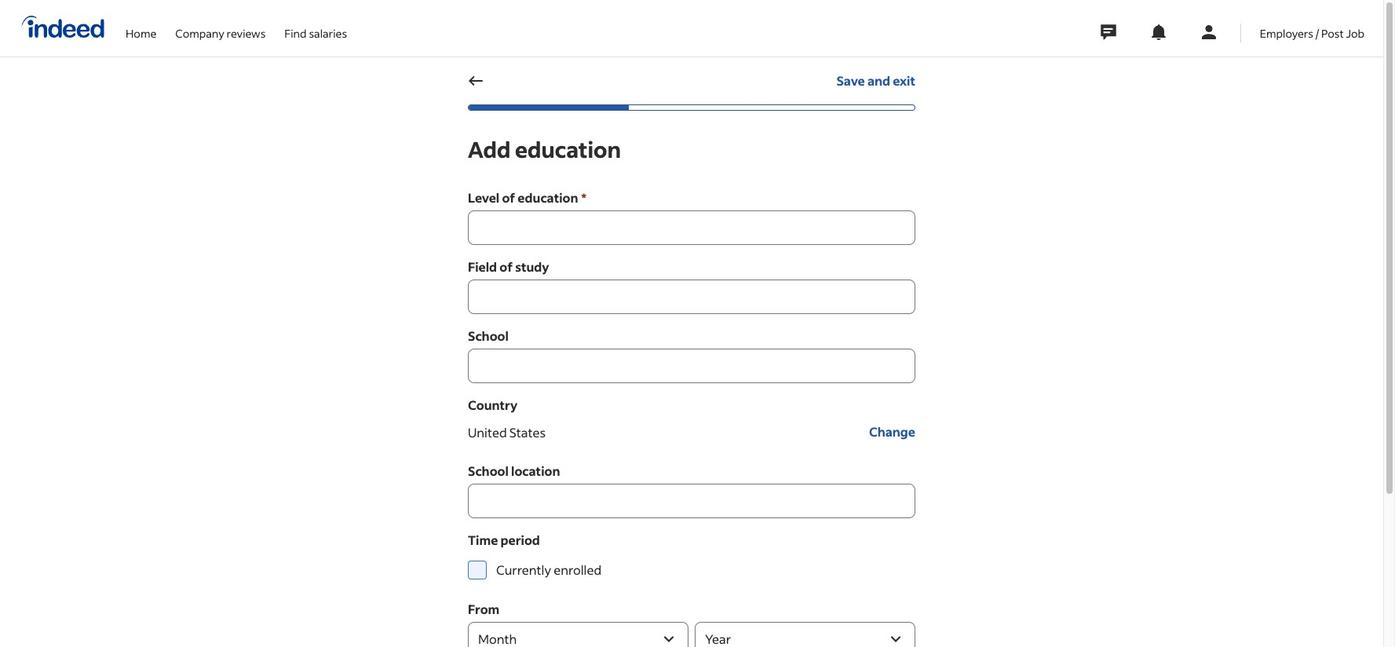 Task type: locate. For each thing, give the bounding box(es) containing it.
of right field
[[500, 258, 513, 275]]

1 school from the top
[[468, 328, 509, 344]]

of
[[502, 189, 515, 206], [500, 258, 513, 275]]

2 school from the top
[[468, 463, 509, 479]]

0 vertical spatial education
[[515, 135, 621, 163]]

and
[[868, 72, 891, 89]]

change
[[870, 423, 916, 440]]

united
[[468, 424, 507, 440]]

school
[[468, 328, 509, 344], [468, 463, 509, 479]]

save
[[837, 72, 865, 89]]

add education element
[[468, 135, 929, 647]]

education left *
[[518, 189, 579, 206]]

1 vertical spatial of
[[500, 258, 513, 275]]

add education
[[468, 135, 621, 163]]

level of education *
[[468, 189, 587, 206]]

company reviews link
[[175, 0, 266, 53]]

employers / post job link
[[1261, 0, 1365, 53]]

0 vertical spatial school
[[468, 328, 509, 344]]

education
[[515, 135, 621, 163], [518, 189, 579, 206]]

time period
[[468, 532, 540, 548]]

change button
[[870, 415, 916, 449]]

0 vertical spatial of
[[502, 189, 515, 206]]

salaries
[[309, 26, 347, 40]]

Field of study field
[[468, 280, 916, 314]]

of right level
[[502, 189, 515, 206]]

School field
[[468, 349, 916, 383]]

/
[[1316, 26, 1320, 40]]

education down progress image
[[515, 135, 621, 163]]

home link
[[126, 0, 157, 53]]

find salaries
[[285, 26, 347, 40]]

field of study
[[468, 258, 549, 275]]

level
[[468, 189, 500, 206]]

save and exit link
[[837, 64, 916, 98]]

1 vertical spatial school
[[468, 463, 509, 479]]

school down united
[[468, 463, 509, 479]]

school up country
[[468, 328, 509, 344]]

employers
[[1261, 26, 1314, 40]]

reviews
[[227, 26, 266, 40]]

period
[[501, 532, 540, 548]]

employers / post job
[[1261, 26, 1365, 40]]

Currently enrolled checkbox
[[468, 561, 487, 580]]

company reviews
[[175, 26, 266, 40]]

None field
[[468, 211, 916, 245]]

job
[[1347, 26, 1365, 40]]

location
[[511, 463, 560, 479]]



Task type: describe. For each thing, give the bounding box(es) containing it.
currently enrolled
[[496, 562, 602, 578]]

progress image
[[469, 105, 630, 110]]

study
[[515, 258, 549, 275]]

none field inside 'add education' element
[[468, 211, 916, 245]]

time
[[468, 532, 498, 548]]

home
[[126, 26, 157, 40]]

states
[[510, 424, 546, 440]]

save and exit
[[837, 72, 916, 89]]

add
[[468, 135, 511, 163]]

School location field
[[468, 484, 916, 518]]

currently
[[496, 562, 551, 578]]

school for school
[[468, 328, 509, 344]]

progress progress bar
[[468, 104, 916, 111]]

find
[[285, 26, 307, 40]]

school for school location
[[468, 463, 509, 479]]

of for education
[[502, 189, 515, 206]]

enrolled
[[554, 562, 602, 578]]

country
[[468, 397, 518, 413]]

company
[[175, 26, 225, 40]]

exit
[[893, 72, 916, 89]]

united states
[[468, 424, 546, 440]]

school location
[[468, 463, 560, 479]]

post
[[1322, 26, 1345, 40]]

from
[[468, 601, 500, 617]]

1 vertical spatial education
[[518, 189, 579, 206]]

*
[[582, 189, 587, 206]]

find salaries link
[[285, 0, 347, 53]]

field
[[468, 258, 497, 275]]

of for study
[[500, 258, 513, 275]]



